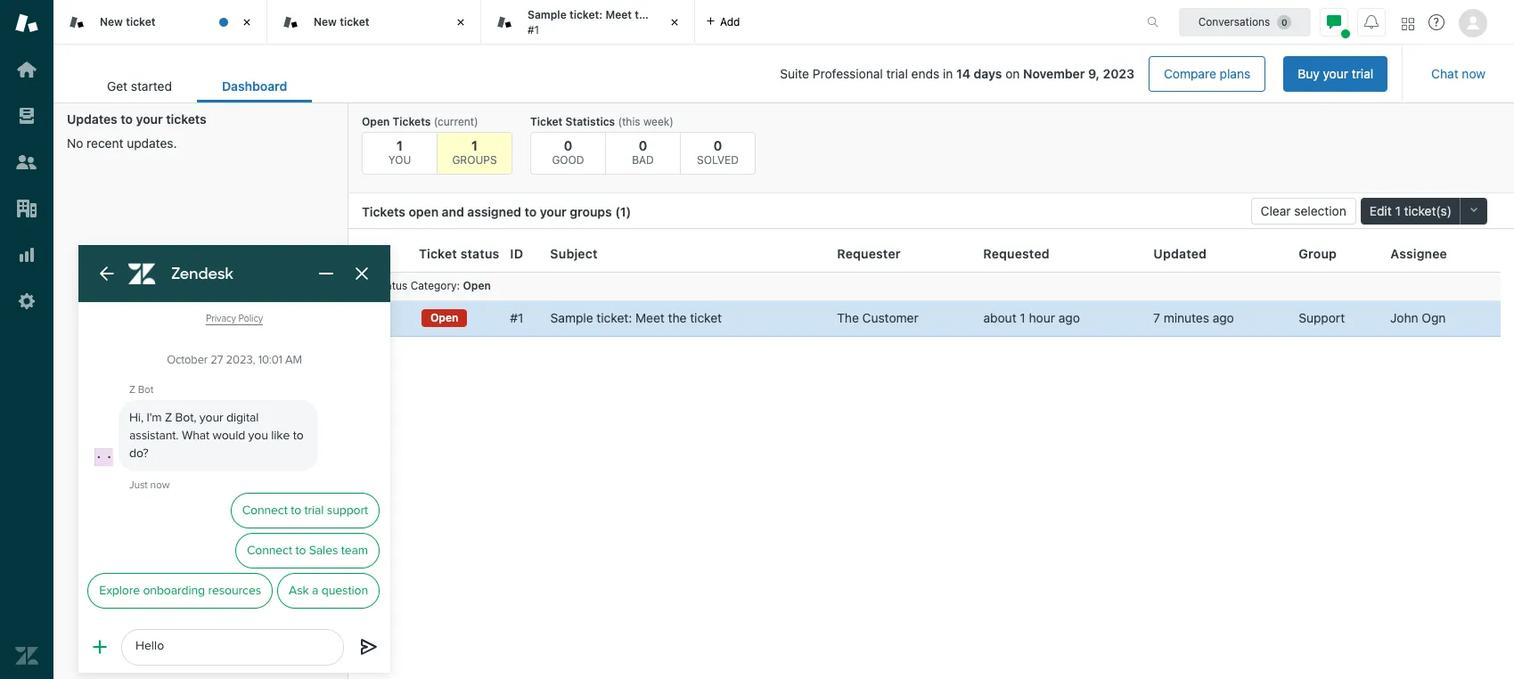 Task type: locate. For each thing, give the bounding box(es) containing it.
0 for 0 good
[[564, 137, 573, 153]]

1 horizontal spatial new
[[314, 15, 337, 28]]

tab list
[[82, 70, 312, 103]]

dashboard
[[222, 78, 287, 94]]

1 down open tickets (current)
[[397, 137, 403, 153]]

grid
[[349, 236, 1515, 679]]

the inside grid
[[668, 310, 687, 325]]

(current)
[[434, 115, 478, 128]]

close image
[[238, 13, 256, 31], [452, 13, 470, 31]]

1 0 from the left
[[564, 137, 573, 153]]

0 bad
[[632, 137, 654, 167]]

0 horizontal spatial 0
[[564, 137, 573, 153]]

ticket for ticket status
[[419, 246, 457, 261]]

1 horizontal spatial 0
[[639, 137, 648, 153]]

open up 1 you
[[362, 115, 390, 128]]

2 horizontal spatial your
[[1324, 66, 1349, 81]]

ticket
[[530, 115, 563, 128], [419, 246, 457, 261]]

get help image
[[1429, 14, 1445, 30]]

updated
[[1154, 246, 1207, 261]]

open right :
[[463, 279, 491, 293]]

0 horizontal spatial open
[[362, 115, 390, 128]]

chat
[[1432, 66, 1459, 81]]

1 horizontal spatial #1
[[528, 23, 540, 36]]

0 horizontal spatial ago
[[1059, 310, 1080, 325]]

0 down (this
[[639, 137, 648, 153]]

1 close image from the left
[[238, 13, 256, 31]]

close image
[[666, 13, 684, 31]]

clear selection button
[[1251, 198, 1357, 225]]

zendesk image
[[15, 645, 38, 668]]

1 horizontal spatial ago
[[1213, 310, 1235, 325]]

ticket: for sample ticket: meet the ticket
[[597, 310, 632, 325]]

your right the buy
[[1324, 66, 1349, 81]]

1 vertical spatial tickets
[[362, 204, 406, 219]]

to
[[121, 111, 133, 127], [525, 204, 537, 219]]

tab
[[481, 0, 695, 45]]

your
[[1324, 66, 1349, 81], [136, 111, 163, 127], [540, 204, 567, 219]]

0 horizontal spatial close image
[[238, 13, 256, 31]]

your left groups
[[540, 204, 567, 219]]

1 vertical spatial the
[[668, 310, 687, 325]]

trial
[[887, 66, 908, 81], [1352, 66, 1374, 81]]

3 0 from the left
[[714, 137, 722, 153]]

0 down the statistics
[[564, 137, 573, 153]]

2 0 from the left
[[639, 137, 648, 153]]

your up updates.
[[136, 111, 163, 127]]

0 vertical spatial your
[[1324, 66, 1349, 81]]

new for 2nd new ticket tab
[[314, 15, 337, 28]]

0 vertical spatial meet
[[606, 8, 632, 21]]

0 inside 0 good
[[564, 137, 573, 153]]

0 for 0 solved
[[714, 137, 722, 153]]

new ticket
[[100, 15, 156, 28], [314, 15, 370, 28]]

1 horizontal spatial close image
[[452, 13, 470, 31]]

ticket: left close image
[[570, 8, 603, 21]]

ticket: for sample ticket: meet the ticket #1
[[570, 8, 603, 21]]

trial down notifications icon
[[1352, 66, 1374, 81]]

notifications image
[[1365, 15, 1379, 29]]

1 vertical spatial open
[[463, 279, 491, 293]]

bad
[[632, 153, 654, 167]]

1 vertical spatial meet
[[636, 310, 665, 325]]

0 inside '0 bad'
[[639, 137, 648, 153]]

1 horizontal spatial your
[[540, 204, 567, 219]]

ago
[[1059, 310, 1080, 325], [1213, 310, 1235, 325]]

ticket inside sample ticket: meet the ticket link
[[690, 310, 722, 325]]

0 horizontal spatial trial
[[887, 66, 908, 81]]

Select All Tickets checkbox
[[375, 248, 387, 260]]

1 you
[[388, 137, 411, 167]]

your inside updates to your tickets no recent updates.
[[136, 111, 163, 127]]

0 horizontal spatial your
[[136, 111, 163, 127]]

groups
[[452, 153, 497, 167]]

7
[[1154, 310, 1161, 325]]

trial inside buy your trial button
[[1352, 66, 1374, 81]]

about 1 hour ago
[[984, 310, 1080, 325]]

ticket statistics (this week)
[[530, 115, 674, 128]]

to up recent
[[121, 111, 133, 127]]

1 horizontal spatial the
[[668, 310, 687, 325]]

0 inside 0 solved
[[714, 137, 722, 153]]

0
[[564, 137, 573, 153], [639, 137, 648, 153], [714, 137, 722, 153]]

0 horizontal spatial ticket
[[419, 246, 457, 261]]

sample
[[528, 8, 567, 21], [551, 310, 593, 325]]

you
[[388, 153, 411, 167]]

recent
[[87, 136, 123, 151]]

id
[[510, 246, 524, 261]]

compare plans
[[1164, 66, 1251, 81]]

sample inside grid
[[551, 310, 593, 325]]

new ticket tab
[[53, 0, 267, 45], [267, 0, 481, 45]]

trial for your
[[1352, 66, 1374, 81]]

0 vertical spatial sample
[[528, 8, 567, 21]]

tickets up 1 you
[[393, 115, 431, 128]]

:
[[457, 279, 460, 293]]

get started tab
[[82, 70, 197, 103]]

0 horizontal spatial new
[[100, 15, 123, 28]]

None checkbox
[[375, 312, 387, 324]]

solved
[[697, 153, 739, 167]]

2 new ticket tab from the left
[[267, 0, 481, 45]]

the inside sample ticket: meet the ticket #1
[[635, 8, 652, 21]]

0 horizontal spatial #1
[[510, 310, 524, 325]]

1 inside grid
[[1020, 310, 1026, 325]]

meet inside grid
[[636, 310, 665, 325]]

days
[[974, 66, 1003, 81]]

add button
[[695, 0, 751, 44]]

1 groups
[[452, 137, 497, 167]]

1 vertical spatial sample
[[551, 310, 593, 325]]

1 down (current)
[[472, 137, 478, 153]]

sample ticket: meet the ticket
[[551, 310, 722, 325]]

1 new from the left
[[100, 15, 123, 28]]

week)
[[644, 115, 674, 128]]

to right assigned
[[525, 204, 537, 219]]

0 right '0 bad'
[[714, 137, 722, 153]]

the
[[635, 8, 652, 21], [668, 310, 687, 325]]

0 vertical spatial open
[[362, 115, 390, 128]]

1 horizontal spatial meet
[[636, 310, 665, 325]]

john
[[1391, 310, 1419, 325]]

hour
[[1029, 310, 1056, 325]]

0 horizontal spatial meet
[[606, 8, 632, 21]]

1 horizontal spatial ticket
[[530, 115, 563, 128]]

new
[[100, 15, 123, 28], [314, 15, 337, 28]]

meet inside sample ticket: meet the ticket #1
[[606, 8, 632, 21]]

new for 1st new ticket tab
[[100, 15, 123, 28]]

ticket: inside grid
[[597, 310, 632, 325]]

0 horizontal spatial to
[[121, 111, 133, 127]]

the customer
[[837, 310, 919, 325]]

ticket: down subject
[[597, 310, 632, 325]]

statistics
[[566, 115, 615, 128]]

clear
[[1261, 203, 1291, 218]]

0 solved
[[697, 137, 739, 167]]

ago right hour
[[1059, 310, 1080, 325]]

(
[[615, 204, 620, 219]]

0 vertical spatial #1
[[528, 23, 540, 36]]

1 vertical spatial ticket
[[419, 246, 457, 261]]

0 horizontal spatial the
[[635, 8, 652, 21]]

open
[[362, 115, 390, 128], [463, 279, 491, 293], [431, 311, 459, 325]]

0 vertical spatial ticket
[[530, 115, 563, 128]]

1
[[397, 137, 403, 153], [472, 137, 478, 153], [1396, 203, 1401, 218], [620, 204, 626, 219], [1020, 310, 1026, 325]]

0 for 0 bad
[[639, 137, 648, 153]]

0 vertical spatial the
[[635, 8, 652, 21]]

tickets left open
[[362, 204, 406, 219]]

tickets
[[393, 115, 431, 128], [362, 204, 406, 219]]

trial left ends
[[887, 66, 908, 81]]

zendesk products image
[[1402, 17, 1415, 30]]

1 horizontal spatial trial
[[1352, 66, 1374, 81]]

2 horizontal spatial 0
[[714, 137, 722, 153]]

meet
[[606, 8, 632, 21], [636, 310, 665, 325]]

1 horizontal spatial to
[[525, 204, 537, 219]]

requested
[[984, 246, 1050, 261]]

professional
[[813, 66, 883, 81]]

0 horizontal spatial new ticket
[[100, 15, 156, 28]]

ticket: inside sample ticket: meet the ticket #1
[[570, 8, 603, 21]]

2 trial from the left
[[1352, 66, 1374, 81]]

1 vertical spatial your
[[136, 111, 163, 127]]

1 horizontal spatial new ticket
[[314, 15, 370, 28]]

ticket:
[[570, 8, 603, 21], [597, 310, 632, 325]]

ticket for ticket statistics (this week)
[[530, 115, 563, 128]]

0 vertical spatial to
[[121, 111, 133, 127]]

now
[[1463, 66, 1486, 81]]

open down category
[[431, 311, 459, 325]]

1 horizontal spatial open
[[431, 311, 459, 325]]

0 vertical spatial ticket:
[[570, 8, 603, 21]]

ticket
[[655, 8, 685, 21], [126, 15, 156, 28], [340, 15, 370, 28], [690, 310, 722, 325]]

the
[[837, 310, 859, 325]]

1 trial from the left
[[887, 66, 908, 81]]

status
[[375, 279, 408, 293]]

ago right minutes
[[1213, 310, 1235, 325]]

and
[[442, 204, 464, 219]]

ticket inside sample ticket: meet the ticket #1
[[655, 8, 685, 21]]

7 minutes ago
[[1154, 310, 1235, 325]]

section
[[327, 56, 1388, 92]]

button displays agent's chat status as online. image
[[1328, 15, 1342, 29]]

2 vertical spatial open
[[431, 311, 459, 325]]

ticket up category
[[419, 246, 457, 261]]

1 right edit
[[1396, 203, 1401, 218]]

open
[[409, 204, 439, 219]]

1 new ticket from the left
[[100, 15, 156, 28]]

2 new ticket from the left
[[314, 15, 370, 28]]

buy your trial
[[1298, 66, 1374, 81]]

1 vertical spatial ticket:
[[597, 310, 632, 325]]

sample inside sample ticket: meet the ticket #1
[[528, 8, 567, 21]]

ticket up 0 good
[[530, 115, 563, 128]]

ticket status
[[419, 246, 500, 261]]

organizations image
[[15, 197, 38, 220]]

1 left hour
[[1020, 310, 1026, 325]]

views image
[[15, 104, 38, 127]]

2 new from the left
[[314, 15, 337, 28]]

the for sample ticket: meet the ticket #1
[[635, 8, 652, 21]]



Task type: describe. For each thing, give the bounding box(es) containing it.
compare
[[1164, 66, 1217, 81]]

1 new ticket tab from the left
[[53, 0, 267, 45]]

groups
[[570, 204, 612, 219]]

2 close image from the left
[[452, 13, 470, 31]]

conversations button
[[1180, 8, 1312, 36]]

customers image
[[15, 151, 38, 174]]

14
[[957, 66, 971, 81]]

on
[[1006, 66, 1020, 81]]

meet for sample ticket: meet the ticket
[[636, 310, 665, 325]]

open for open tickets (current)
[[362, 115, 390, 128]]

support
[[1299, 310, 1346, 325]]

0 vertical spatial tickets
[[393, 115, 431, 128]]

section containing suite professional trial ends in
[[327, 56, 1388, 92]]

suite
[[780, 66, 810, 81]]

1 vertical spatial to
[[525, 204, 537, 219]]

good
[[552, 153, 585, 167]]

get started image
[[15, 58, 38, 81]]

new ticket for 1st new ticket tab
[[100, 15, 156, 28]]

john ogn
[[1391, 310, 1447, 325]]

status category : open
[[375, 279, 491, 293]]

compare plans button
[[1149, 56, 1266, 92]]

sample ticket: meet the ticket #1
[[528, 8, 685, 36]]

sample for sample ticket: meet the ticket #1
[[528, 8, 567, 21]]

suite professional trial ends in 14 days on november 9, 2023
[[780, 66, 1135, 81]]

selection
[[1295, 203, 1347, 218]]

meet for sample ticket: meet the ticket #1
[[606, 8, 632, 21]]

chat now button
[[1418, 56, 1501, 92]]

2 ago from the left
[[1213, 310, 1235, 325]]

0 good
[[552, 137, 585, 167]]

ogn
[[1422, 310, 1447, 325]]

2 vertical spatial your
[[540, 204, 567, 219]]

customer
[[863, 310, 919, 325]]

started
[[131, 78, 172, 94]]

1 ago from the left
[[1059, 310, 1080, 325]]

9,
[[1089, 66, 1100, 81]]

edit 1 ticket(s) button
[[1361, 198, 1461, 225]]

get started
[[107, 78, 172, 94]]

1 right groups
[[620, 204, 626, 219]]

trial for professional
[[887, 66, 908, 81]]

updates to your tickets no recent updates.
[[67, 111, 207, 151]]

about
[[984, 310, 1017, 325]]

new ticket for 2nd new ticket tab
[[314, 15, 370, 28]]

sample for sample ticket: meet the ticket
[[551, 310, 593, 325]]

clear selection
[[1261, 203, 1347, 218]]

edit
[[1370, 203, 1392, 218]]

2023
[[1103, 66, 1135, 81]]

tabs tab list
[[53, 0, 1129, 45]]

1 inside edit 1 ticket(s) button
[[1396, 203, 1401, 218]]

requester
[[838, 246, 901, 261]]

updates
[[67, 111, 117, 127]]

tab list containing get started
[[82, 70, 312, 103]]

chat now
[[1432, 66, 1486, 81]]

1 inside 1 groups
[[472, 137, 478, 153]]

#1 inside sample ticket: meet the ticket #1
[[528, 23, 540, 36]]

November 9, 2023 text field
[[1024, 66, 1135, 81]]

2 horizontal spatial open
[[463, 279, 491, 293]]

1 vertical spatial #1
[[510, 310, 524, 325]]

tickets open and assigned to your groups ( 1 )
[[362, 204, 631, 219]]

(this
[[618, 115, 641, 128]]

reporting image
[[15, 243, 38, 267]]

november
[[1024, 66, 1085, 81]]

status
[[461, 246, 500, 261]]

edit 1 ticket(s)
[[1370, 203, 1452, 218]]

get
[[107, 78, 128, 94]]

conversations
[[1199, 15, 1271, 28]]

no
[[67, 136, 83, 151]]

grid containing ticket status
[[349, 236, 1515, 679]]

plans
[[1220, 66, 1251, 81]]

zendesk support image
[[15, 12, 38, 35]]

ends
[[912, 66, 940, 81]]

assignee
[[1391, 246, 1448, 261]]

open for open
[[431, 311, 459, 325]]

)
[[626, 204, 631, 219]]

group
[[1299, 246, 1337, 261]]

the for sample ticket: meet the ticket
[[668, 310, 687, 325]]

subject
[[550, 246, 598, 261]]

category
[[411, 279, 457, 293]]

tab containing sample ticket: meet the ticket
[[481, 0, 695, 45]]

to inside updates to your tickets no recent updates.
[[121, 111, 133, 127]]

assigned
[[468, 204, 522, 219]]

sample ticket: meet the ticket link
[[551, 310, 722, 326]]

add
[[720, 15, 740, 28]]

admin image
[[15, 290, 38, 313]]

1 inside 1 you
[[397, 137, 403, 153]]

open tickets (current)
[[362, 115, 478, 128]]

buy
[[1298, 66, 1320, 81]]

ticket(s)
[[1405, 203, 1452, 218]]

updates.
[[127, 136, 177, 151]]

in
[[943, 66, 953, 81]]

tickets
[[166, 111, 207, 127]]

minutes
[[1164, 310, 1210, 325]]

buy your trial button
[[1284, 56, 1388, 92]]

your inside button
[[1324, 66, 1349, 81]]

main element
[[0, 0, 53, 679]]



Task type: vqa. For each thing, say whether or not it's contained in the screenshot.
1st the 11 minutes ago from right
no



